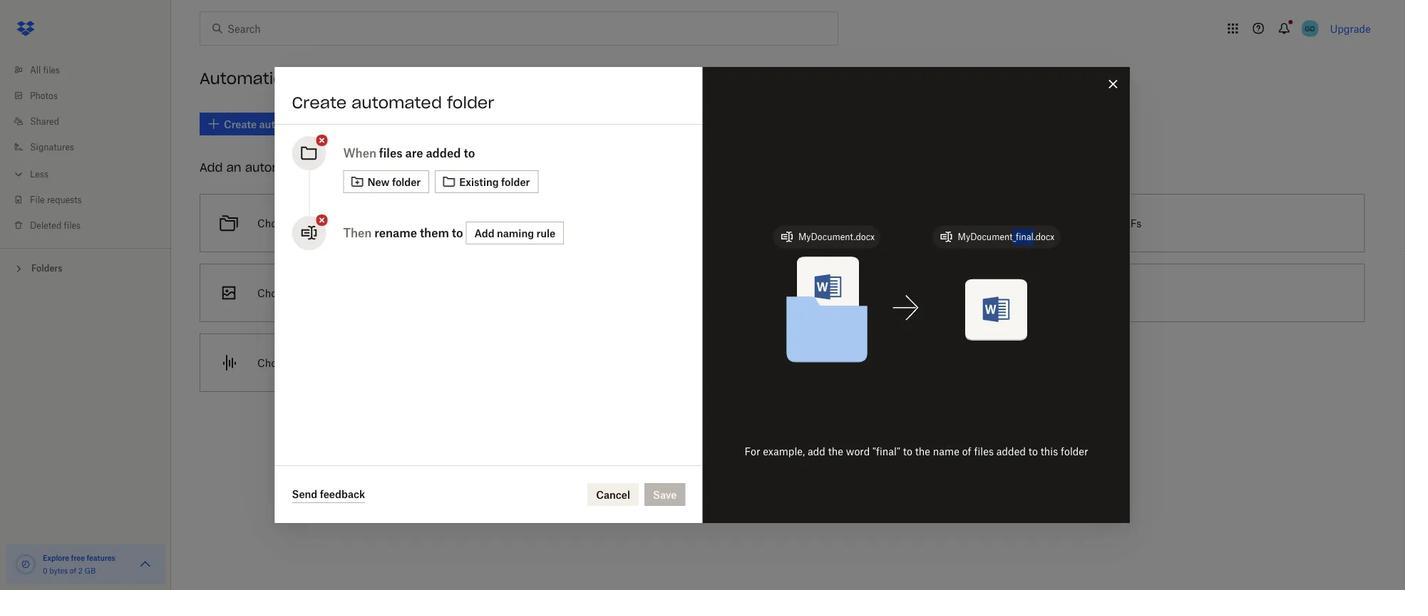 Task type: vqa. For each thing, say whether or not it's contained in the screenshot.
PRODUCT.
no



Task type: describe. For each thing, give the bounding box(es) containing it.
deleted files link
[[11, 213, 171, 238]]

shared
[[30, 116, 59, 127]]

automated
[[352, 93, 442, 113]]

files left "are"
[[379, 146, 403, 160]]

file requests
[[30, 194, 82, 205]]

audio
[[406, 357, 432, 369]]

choose for choose a file format to convert videos to
[[650, 287, 686, 299]]

0 horizontal spatial added
[[426, 146, 461, 160]]

files right name
[[975, 445, 994, 458]]

files are added to
[[379, 146, 475, 160]]

1 the from the left
[[829, 445, 844, 458]]

create automated folder dialog
[[275, 67, 1131, 524]]

sort
[[360, 217, 378, 229]]

choose for choose a file format to convert audio files to
[[258, 357, 293, 369]]

set a rule that renames files
[[650, 217, 783, 229]]

file
[[30, 194, 45, 205]]

files inside choose a category to sort files by button
[[381, 217, 401, 229]]

of inside the create automated folder dialog
[[963, 445, 972, 458]]

name
[[934, 445, 960, 458]]

0
[[43, 567, 48, 576]]

_final
[[1013, 232, 1034, 243]]

convert for audio
[[368, 357, 403, 369]]

to left 'pdfs'
[[1105, 217, 1114, 229]]

folder inside button
[[502, 176, 530, 188]]

existing folder button
[[435, 170, 539, 193]]

format for files
[[342, 287, 374, 299]]

send feedback
[[292, 489, 365, 501]]

them
[[420, 226, 449, 240]]

shared link
[[11, 108, 171, 134]]

choose an image format to convert files to button
[[194, 258, 586, 328]]

file for choose a file format to convert audio files to
[[304, 357, 319, 369]]

then
[[343, 226, 372, 240]]

add for add an automation
[[200, 160, 223, 175]]

dropbox image
[[11, 14, 40, 43]]

all files
[[30, 65, 60, 75]]

"final"
[[873, 445, 901, 458]]

to down them
[[449, 287, 458, 299]]

to left the sort
[[348, 217, 357, 229]]

create
[[292, 93, 347, 113]]

choose a file format to convert audio files to button
[[194, 328, 586, 398]]

new folder button
[[343, 170, 430, 193]]

signatures
[[30, 142, 74, 152]]

naming
[[497, 227, 534, 239]]

free
[[71, 554, 85, 563]]

to left the audio
[[356, 357, 365, 369]]

category
[[304, 217, 345, 229]]

set a rule that renames files button
[[586, 188, 979, 258]]

folders button
[[0, 258, 171, 279]]

convert for files
[[389, 287, 424, 299]]

2
[[78, 567, 83, 576]]

rename
[[375, 226, 417, 240]]

files inside choose a file format to convert audio files to button
[[435, 357, 454, 369]]

that
[[698, 217, 717, 229]]

upgrade link
[[1331, 22, 1372, 35]]

deleted files
[[30, 220, 81, 231]]

mydocument
[[958, 232, 1013, 243]]

a for set a rule that renames files
[[669, 217, 674, 229]]

add an automation
[[200, 160, 314, 175]]

cancel button
[[588, 484, 639, 506]]

word
[[847, 445, 870, 458]]

convert for videos
[[760, 287, 795, 299]]

files inside deleted files link
[[64, 220, 81, 231]]

signatures link
[[11, 134, 171, 160]]

this
[[1041, 445, 1059, 458]]

convert
[[1042, 217, 1080, 229]]

cancel
[[596, 489, 631, 501]]

mydocument _final .docx
[[958, 232, 1055, 243]]

automations
[[200, 69, 303, 89]]

existing
[[459, 176, 499, 188]]

less image
[[11, 167, 26, 182]]



Task type: locate. For each thing, give the bounding box(es) containing it.
choose a category to sort files by button
[[194, 188, 586, 258]]

0 vertical spatial of
[[963, 445, 972, 458]]

folder right this
[[1062, 445, 1089, 458]]

list
[[0, 49, 171, 248]]

a inside choose a file format to convert videos to button
[[688, 287, 694, 299]]

quota usage element
[[14, 554, 37, 576]]

0 horizontal spatial of
[[70, 567, 76, 576]]

1 horizontal spatial of
[[963, 445, 972, 458]]

1 horizontal spatial add
[[475, 227, 495, 239]]

choose for choose an image format to convert files to
[[258, 287, 293, 299]]

send
[[292, 489, 318, 501]]

to right "final"
[[904, 445, 913, 458]]

files right deleted
[[64, 220, 81, 231]]

0 horizontal spatial rule
[[537, 227, 556, 239]]

0 vertical spatial an
[[226, 160, 242, 175]]

files inside set a rule that renames files button
[[763, 217, 783, 229]]

convert left the audio
[[368, 357, 403, 369]]

image
[[310, 287, 340, 299]]

explore free features 0 bytes of 2 gb
[[43, 554, 115, 576]]

files
[[43, 65, 60, 75], [379, 146, 403, 160], [381, 217, 401, 229], [763, 217, 783, 229], [1083, 217, 1102, 229], [64, 220, 81, 231], [427, 287, 446, 299], [435, 357, 454, 369], [975, 445, 994, 458]]

add naming rule button
[[466, 222, 564, 245]]

an inside button
[[296, 287, 308, 299]]

folder up files are added to
[[447, 93, 495, 113]]

existing folder
[[459, 176, 530, 188]]

of inside explore free features 0 bytes of 2 gb
[[70, 567, 76, 576]]

1 vertical spatial added
[[997, 445, 1026, 458]]

files inside choose an image format to convert files to button
[[427, 287, 446, 299]]

all files link
[[11, 57, 171, 83]]

less
[[30, 169, 49, 179]]

format for videos
[[714, 287, 745, 299]]

1 vertical spatial file
[[304, 357, 319, 369]]

deleted
[[30, 220, 62, 231]]

1 vertical spatial add
[[475, 227, 495, 239]]

add
[[808, 445, 826, 458]]

pdfs
[[1117, 217, 1142, 229]]

format down the renames
[[714, 287, 745, 299]]

added right "are"
[[426, 146, 461, 160]]

choose a file format to convert videos to button
[[586, 258, 979, 328]]

an left "image"
[[296, 287, 308, 299]]

a inside set a rule that renames files button
[[669, 217, 674, 229]]

rule inside set a rule that renames files button
[[677, 217, 695, 229]]

mydocument.docx
[[799, 232, 875, 243]]

a for choose a file format to convert audio files to
[[296, 357, 301, 369]]

an left automation
[[226, 160, 242, 175]]

files inside all files link
[[43, 65, 60, 75]]

when
[[343, 146, 377, 160]]

1 vertical spatial an
[[296, 287, 308, 299]]

files right the renames
[[763, 217, 783, 229]]

files down them
[[427, 287, 446, 299]]

to up existing
[[464, 146, 475, 160]]

upgrade
[[1331, 22, 1372, 35]]

of right name
[[963, 445, 972, 458]]

file down "image"
[[304, 357, 319, 369]]

add
[[200, 160, 223, 175], [475, 227, 495, 239]]

1 horizontal spatial added
[[997, 445, 1026, 458]]

set
[[650, 217, 666, 229]]

choose an image format to convert files to
[[258, 287, 458, 299]]

features
[[87, 554, 115, 563]]

the right add
[[829, 445, 844, 458]]

convert
[[389, 287, 424, 299], [760, 287, 795, 299], [368, 357, 403, 369]]

rename them to
[[375, 226, 463, 240]]

automation
[[245, 160, 314, 175]]

list containing all files
[[0, 49, 171, 248]]

photos
[[30, 90, 58, 101]]

explore
[[43, 554, 69, 563]]

to right them
[[452, 226, 463, 240]]

file requests link
[[11, 187, 171, 213]]

choose a file format to convert videos to
[[650, 287, 840, 299]]

for
[[745, 445, 761, 458]]

add left automation
[[200, 160, 223, 175]]

add an automation main content
[[194, 103, 1406, 591]]

file down that
[[697, 287, 711, 299]]

renames
[[720, 217, 760, 229]]

add left naming
[[475, 227, 495, 239]]

a for choose a file format to convert videos to
[[688, 287, 694, 299]]

a inside choose a file format to convert audio files to button
[[296, 357, 301, 369]]

to right 'videos' at right
[[831, 287, 840, 299]]

files inside convert files to pdfs button
[[1083, 217, 1102, 229]]

format
[[342, 287, 374, 299], [714, 287, 745, 299], [321, 357, 353, 369]]

to right the audio
[[457, 357, 466, 369]]

0 vertical spatial add
[[200, 160, 223, 175]]

a for choose a category to sort files by
[[296, 217, 301, 229]]

folder right existing
[[502, 176, 530, 188]]

folder
[[447, 93, 495, 113], [392, 176, 421, 188], [502, 176, 530, 188], [1062, 445, 1089, 458]]

add naming rule
[[475, 227, 556, 239]]

to left this
[[1029, 445, 1039, 458]]

2 the from the left
[[916, 445, 931, 458]]

of
[[963, 445, 972, 458], [70, 567, 76, 576]]

1 horizontal spatial file
[[697, 287, 711, 299]]

new
[[368, 176, 390, 188]]

choose a file format to convert audio files to
[[258, 357, 466, 369]]

rule inside add naming rule button
[[537, 227, 556, 239]]

to
[[464, 146, 475, 160], [348, 217, 357, 229], [1105, 217, 1114, 229], [452, 226, 463, 240], [376, 287, 386, 299], [449, 287, 458, 299], [748, 287, 757, 299], [831, 287, 840, 299], [356, 357, 365, 369], [457, 357, 466, 369], [904, 445, 913, 458], [1029, 445, 1039, 458]]

1 horizontal spatial the
[[916, 445, 931, 458]]

example,
[[763, 445, 805, 458]]

.docx
[[1034, 232, 1055, 243]]

an
[[226, 160, 242, 175], [296, 287, 308, 299]]

convert down rename
[[389, 287, 424, 299]]

files right convert
[[1083, 217, 1102, 229]]

rule for naming
[[537, 227, 556, 239]]

by
[[403, 217, 415, 229]]

all
[[30, 65, 41, 75]]

0 horizontal spatial the
[[829, 445, 844, 458]]

feedback
[[320, 489, 365, 501]]

bytes
[[50, 567, 68, 576]]

add inside add an automation main content
[[200, 160, 223, 175]]

photos link
[[11, 83, 171, 108]]

files left by
[[381, 217, 401, 229]]

to right "image"
[[376, 287, 386, 299]]

files right the audio
[[435, 357, 454, 369]]

choose a category to sort files by
[[258, 217, 415, 229]]

a inside choose a category to sort files by button
[[296, 217, 301, 229]]

an for add
[[226, 160, 242, 175]]

folders
[[31, 263, 62, 274]]

for example, add the word "final" to the name of files added to this folder
[[745, 445, 1089, 458]]

to left 'videos' at right
[[748, 287, 757, 299]]

rule left that
[[677, 217, 695, 229]]

are
[[406, 146, 423, 160]]

choose for choose a category to sort files by
[[258, 217, 293, 229]]

folder inside button
[[392, 176, 421, 188]]

0 horizontal spatial file
[[304, 357, 319, 369]]

create automated folder
[[292, 93, 495, 113]]

send feedback button
[[292, 486, 365, 504]]

added left this
[[997, 445, 1026, 458]]

0 vertical spatial file
[[697, 287, 711, 299]]

format down "image"
[[321, 357, 353, 369]]

of left 2
[[70, 567, 76, 576]]

convert files to pdfs button
[[979, 188, 1371, 258]]

files right all
[[43, 65, 60, 75]]

format for audio
[[321, 357, 353, 369]]

convert left 'videos' at right
[[760, 287, 795, 299]]

an for choose
[[296, 287, 308, 299]]

the left name
[[916, 445, 931, 458]]

added
[[426, 146, 461, 160], [997, 445, 1026, 458]]

1 horizontal spatial rule
[[677, 217, 695, 229]]

0 horizontal spatial an
[[226, 160, 242, 175]]

a
[[296, 217, 301, 229], [669, 217, 674, 229], [688, 287, 694, 299], [296, 357, 301, 369]]

format right "image"
[[342, 287, 374, 299]]

gb
[[85, 567, 96, 576]]

0 vertical spatial added
[[426, 146, 461, 160]]

folder right new
[[392, 176, 421, 188]]

choose
[[258, 217, 293, 229], [258, 287, 293, 299], [650, 287, 686, 299], [258, 357, 293, 369]]

new folder
[[368, 176, 421, 188]]

convert files to pdfs
[[1042, 217, 1142, 229]]

1 vertical spatial of
[[70, 567, 76, 576]]

requests
[[47, 194, 82, 205]]

file
[[697, 287, 711, 299], [304, 357, 319, 369]]

file for choose a file format to convert videos to
[[697, 287, 711, 299]]

add for add naming rule
[[475, 227, 495, 239]]

1 horizontal spatial an
[[296, 287, 308, 299]]

0 horizontal spatial add
[[200, 160, 223, 175]]

add inside add naming rule button
[[475, 227, 495, 239]]

rule for a
[[677, 217, 695, 229]]

rule right naming
[[537, 227, 556, 239]]

videos
[[798, 287, 828, 299]]



